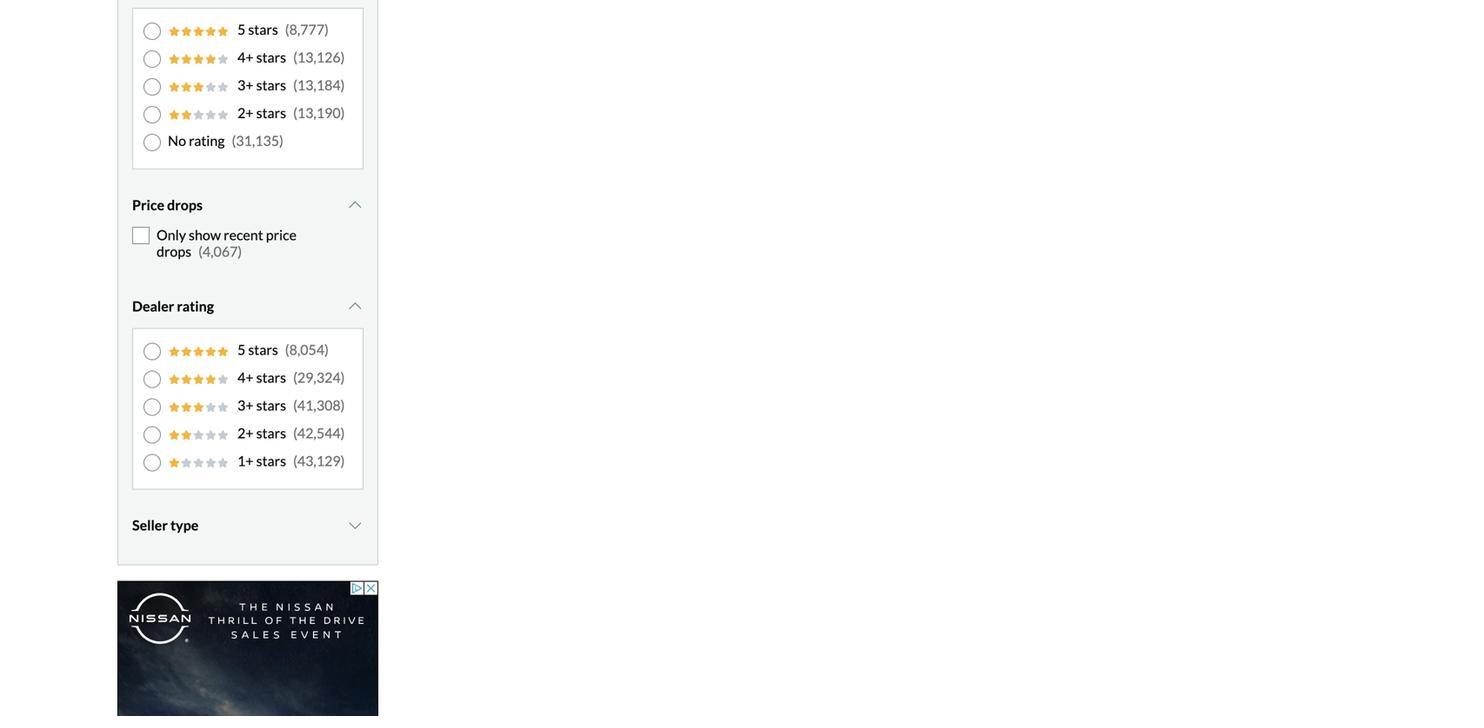 Task type: vqa. For each thing, say whether or not it's contained in the screenshot.
GREAT associated with $13,598
no



Task type: describe. For each thing, give the bounding box(es) containing it.
stars for (29,324)
[[256, 369, 286, 386]]

type
[[170, 517, 199, 534]]

chevron down image
[[346, 519, 364, 533]]

(8,777)
[[285, 21, 329, 38]]

price
[[132, 197, 164, 213]]

rating for dealer
[[177, 298, 214, 315]]

price drops button
[[132, 183, 364, 227]]

4+ stars for (8,054)
[[237, 369, 286, 386]]

seller type
[[132, 517, 199, 534]]

(43,129)
[[293, 453, 345, 470]]

3+ stars for (41,308)
[[237, 397, 286, 414]]

2+ for (31,135)
[[237, 104, 254, 121]]

drops inside dropdown button
[[167, 197, 203, 213]]

4+ for (8,054)
[[237, 369, 254, 386]]

(13,184)
[[293, 77, 345, 93]]

2+ stars for (13,190)
[[237, 104, 286, 121]]

2+ stars for (42,544)
[[237, 425, 286, 442]]

advertisement region
[[117, 581, 378, 717]]

seller
[[132, 517, 168, 534]]

recent
[[224, 227, 263, 243]]

stars for (13,126)
[[256, 49, 286, 66]]

5 stars for (8,054)
[[237, 341, 278, 358]]

2+ for (43,129)
[[237, 425, 254, 442]]

1+ stars
[[237, 453, 286, 470]]

1+
[[237, 453, 254, 470]]

dealer rating
[[132, 298, 214, 315]]

chevron down image for drops
[[346, 198, 364, 212]]

(31,135)
[[232, 132, 283, 149]]

stars for (13,190)
[[256, 104, 286, 121]]

4+ stars for (8,777)
[[237, 49, 286, 66]]

(41,308)
[[293, 397, 345, 414]]



Task type: locate. For each thing, give the bounding box(es) containing it.
stars for (8,777)
[[248, 21, 278, 38]]

4+ stars down (8,777)
[[237, 49, 286, 66]]

0 vertical spatial 4+
[[237, 49, 254, 66]]

only show recent price drops
[[157, 227, 297, 260]]

1 4+ from the top
[[237, 49, 254, 66]]

drops inside only show recent price drops
[[157, 243, 191, 260]]

no rating (31,135)
[[168, 132, 283, 149]]

2+ stars
[[237, 104, 286, 121], [237, 425, 286, 442]]

1 3+ stars from the top
[[237, 77, 286, 93]]

1 vertical spatial chevron down image
[[346, 299, 364, 313]]

drops up only
[[167, 197, 203, 213]]

1 4+ stars from the top
[[237, 49, 286, 66]]

(42,544)
[[293, 425, 345, 442]]

dealer rating button
[[132, 285, 364, 328]]

1 vertical spatial 5 stars
[[237, 341, 278, 358]]

stars left (8,777)
[[248, 21, 278, 38]]

3+ up 1+
[[237, 397, 254, 414]]

0 vertical spatial 2+
[[237, 104, 254, 121]]

4+ for (8,777)
[[237, 49, 254, 66]]

4+ stars
[[237, 49, 286, 66], [237, 369, 286, 386]]

3+ stars
[[237, 77, 286, 93], [237, 397, 286, 414]]

stars down (8,777)
[[256, 49, 286, 66]]

seller type button
[[132, 504, 364, 547]]

4+ left the (13,126) on the top of page
[[237, 49, 254, 66]]

3+ for (41,308)
[[237, 397, 254, 414]]

price
[[266, 227, 297, 243]]

rating right no
[[189, 132, 225, 149]]

1 vertical spatial drops
[[157, 243, 191, 260]]

stars for (8,054)
[[248, 341, 278, 358]]

stars up '1+ stars'
[[256, 425, 286, 442]]

3+ stars for (13,184)
[[237, 77, 286, 93]]

2+ up (31,135)
[[237, 104, 254, 121]]

(8,054)
[[285, 341, 329, 358]]

price drops
[[132, 197, 203, 213]]

stars left the (41,308)
[[256, 397, 286, 414]]

0 vertical spatial rating
[[189, 132, 225, 149]]

2 chevron down image from the top
[[346, 299, 364, 313]]

5 stars down dealer rating dropdown button
[[237, 341, 278, 358]]

stars right 1+
[[256, 453, 286, 470]]

1 vertical spatial 4+
[[237, 369, 254, 386]]

show
[[189, 227, 221, 243]]

1 3+ from the top
[[237, 77, 254, 93]]

2 3+ from the top
[[237, 397, 254, 414]]

stars up (31,135)
[[256, 104, 286, 121]]

3+ stars up '1+ stars'
[[237, 397, 286, 414]]

0 vertical spatial chevron down image
[[346, 198, 364, 212]]

only
[[157, 227, 186, 243]]

stars for (13,184)
[[256, 77, 286, 93]]

chevron down image for rating
[[346, 299, 364, 313]]

2+ up 1+
[[237, 425, 254, 442]]

2+
[[237, 104, 254, 121], [237, 425, 254, 442]]

0 vertical spatial 5
[[237, 21, 246, 38]]

1 vertical spatial rating
[[177, 298, 214, 315]]

stars left "(13,184)" on the top left of the page
[[256, 77, 286, 93]]

1 5 from the top
[[237, 21, 246, 38]]

stars down (8,054) at the top of the page
[[256, 369, 286, 386]]

(13,190)
[[293, 104, 345, 121]]

4+ down dealer rating dropdown button
[[237, 369, 254, 386]]

drops left (4,067)
[[157, 243, 191, 260]]

no
[[168, 132, 186, 149]]

3+ up (31,135)
[[237, 77, 254, 93]]

0 vertical spatial 3+ stars
[[237, 77, 286, 93]]

2 2+ from the top
[[237, 425, 254, 442]]

drops
[[167, 197, 203, 213], [157, 243, 191, 260]]

4+
[[237, 49, 254, 66], [237, 369, 254, 386]]

3+ stars up (31,135)
[[237, 77, 286, 93]]

1 vertical spatial 4+ stars
[[237, 369, 286, 386]]

5 stars
[[237, 21, 278, 38], [237, 341, 278, 358]]

1 chevron down image from the top
[[346, 198, 364, 212]]

2 4+ from the top
[[237, 369, 254, 386]]

1 2+ from the top
[[237, 104, 254, 121]]

stars for (43,129)
[[256, 453, 286, 470]]

1 vertical spatial 5
[[237, 341, 246, 358]]

0 vertical spatial drops
[[167, 197, 203, 213]]

dealer
[[132, 298, 174, 315]]

1 vertical spatial 2+
[[237, 425, 254, 442]]

5 for (8,054)
[[237, 341, 246, 358]]

3+
[[237, 77, 254, 93], [237, 397, 254, 414]]

5 left (8,777)
[[237, 21, 246, 38]]

4+ stars down (8,054) at the top of the page
[[237, 369, 286, 386]]

5 stars for (8,777)
[[237, 21, 278, 38]]

chevron down image
[[346, 198, 364, 212], [346, 299, 364, 313]]

1 2+ stars from the top
[[237, 104, 286, 121]]

(4,067)
[[198, 243, 242, 260]]

5
[[237, 21, 246, 38], [237, 341, 246, 358]]

5 stars left (8,777)
[[237, 21, 278, 38]]

rating right dealer
[[177, 298, 214, 315]]

rating for no
[[189, 132, 225, 149]]

5 down dealer rating dropdown button
[[237, 341, 246, 358]]

(29,324)
[[293, 369, 345, 386]]

2 5 from the top
[[237, 341, 246, 358]]

chevron down image inside dealer rating dropdown button
[[346, 299, 364, 313]]

2+ stars up (31,135)
[[237, 104, 286, 121]]

2 2+ stars from the top
[[237, 425, 286, 442]]

1 vertical spatial 3+
[[237, 397, 254, 414]]

2 4+ stars from the top
[[237, 369, 286, 386]]

rating
[[189, 132, 225, 149], [177, 298, 214, 315]]

5 for (8,777)
[[237, 21, 246, 38]]

stars for (42,544)
[[256, 425, 286, 442]]

stars
[[248, 21, 278, 38], [256, 49, 286, 66], [256, 77, 286, 93], [256, 104, 286, 121], [248, 341, 278, 358], [256, 369, 286, 386], [256, 397, 286, 414], [256, 425, 286, 442], [256, 453, 286, 470]]

stars for (41,308)
[[256, 397, 286, 414]]

(13,126)
[[293, 49, 345, 66]]

2 5 stars from the top
[[237, 341, 278, 358]]

chevron down image inside the 'price drops' dropdown button
[[346, 198, 364, 212]]

stars left (8,054) at the top of the page
[[248, 341, 278, 358]]

1 vertical spatial 2+ stars
[[237, 425, 286, 442]]

1 5 stars from the top
[[237, 21, 278, 38]]

2 3+ stars from the top
[[237, 397, 286, 414]]

1 vertical spatial 3+ stars
[[237, 397, 286, 414]]

rating inside dealer rating dropdown button
[[177, 298, 214, 315]]

0 vertical spatial 4+ stars
[[237, 49, 286, 66]]

0 vertical spatial 5 stars
[[237, 21, 278, 38]]

3+ for (13,184)
[[237, 77, 254, 93]]

0 vertical spatial 2+ stars
[[237, 104, 286, 121]]

0 vertical spatial 3+
[[237, 77, 254, 93]]

2+ stars up '1+ stars'
[[237, 425, 286, 442]]



